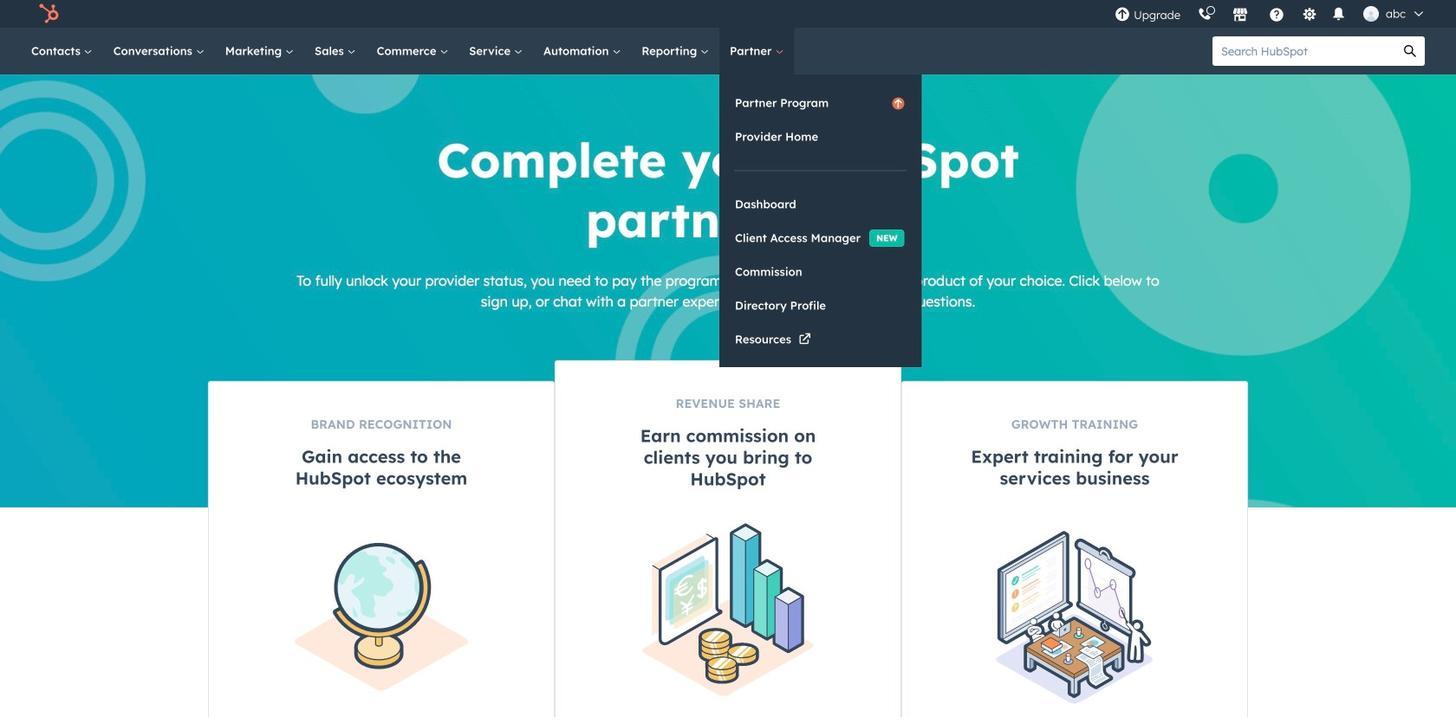 Task type: describe. For each thing, give the bounding box(es) containing it.
partner menu
[[719, 75, 922, 368]]

Search HubSpot search field
[[1213, 36, 1395, 66]]



Task type: locate. For each thing, give the bounding box(es) containing it.
marketplaces image
[[1233, 8, 1248, 23]]

menu
[[1106, 0, 1435, 28]]

garebear orlando image
[[1363, 6, 1379, 22]]



Task type: vqa. For each thing, say whether or not it's contained in the screenshot.
'garebear orlando' image
yes



